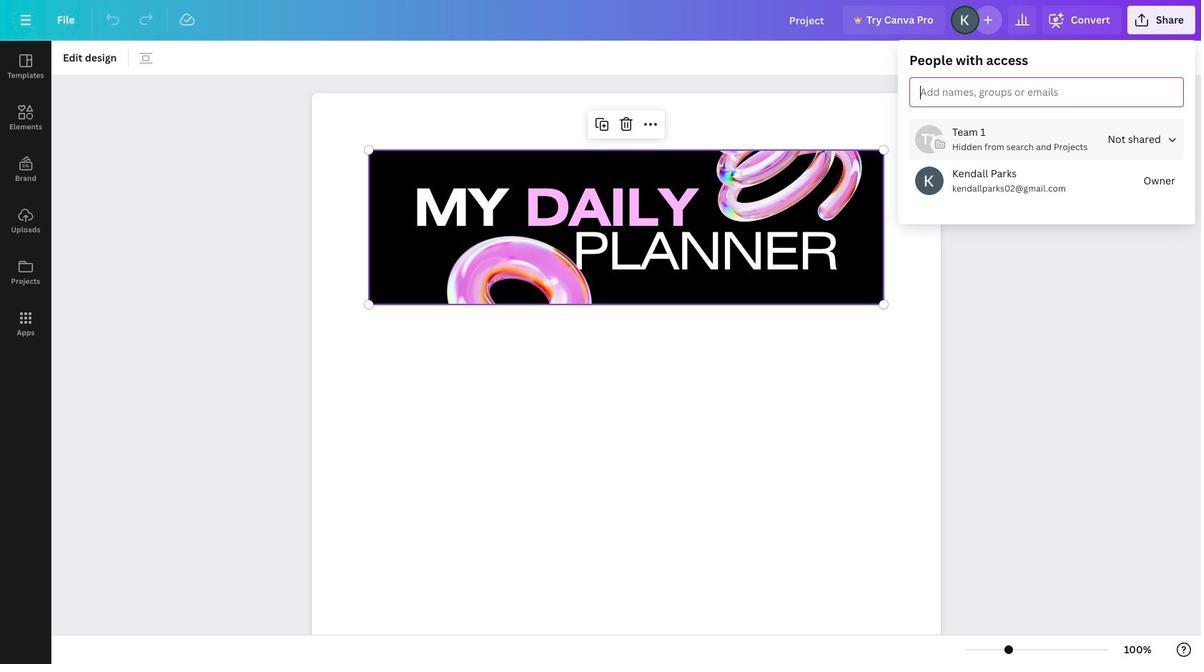 Task type: describe. For each thing, give the bounding box(es) containing it.
Add names, groups or emails text field
[[915, 82, 1059, 103]]

main menu bar
[[0, 0, 1201, 41]]

Zoom button
[[1115, 639, 1161, 662]]

Design title text field
[[778, 6, 837, 34]]



Task type: locate. For each thing, give the bounding box(es) containing it.
side panel tab list
[[0, 41, 51, 350]]

team 1 image
[[915, 125, 944, 154]]

group
[[910, 51, 1184, 213]]

Not shared button
[[1102, 125, 1184, 154]]

None text field
[[312, 85, 941, 664]]

team 1 element
[[915, 125, 944, 154]]



Task type: vqa. For each thing, say whether or not it's contained in the screenshot.
group at top right
yes



